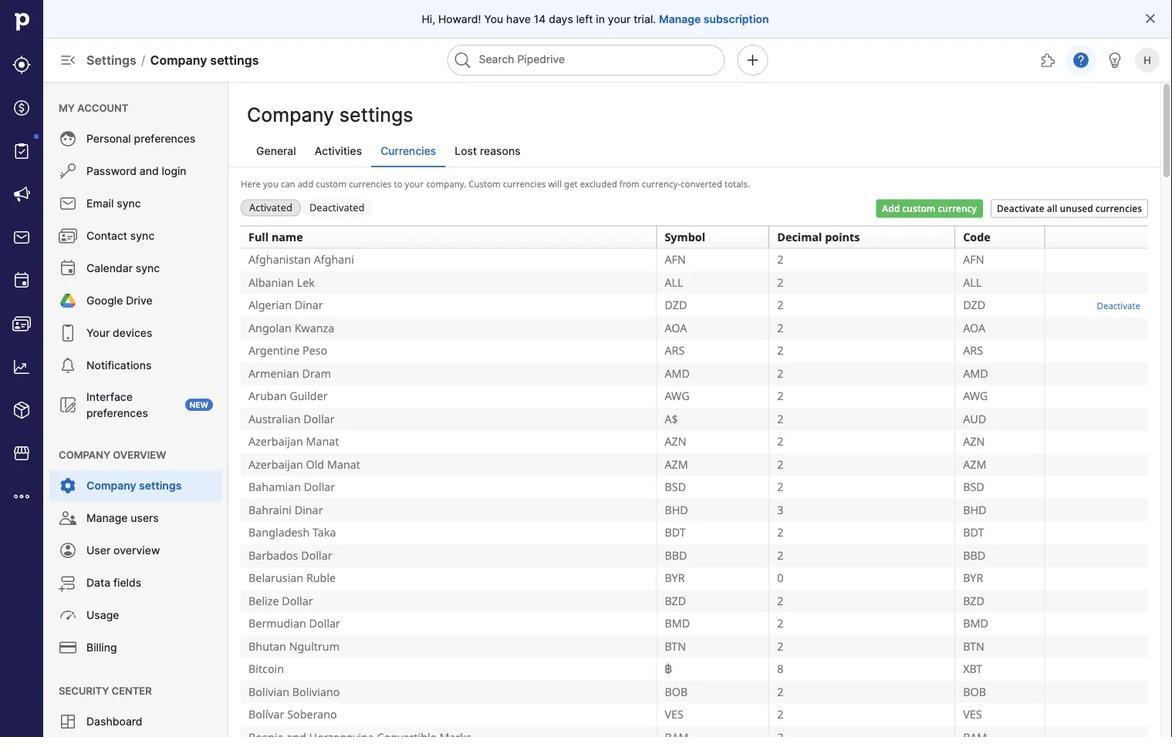 Task type: vqa. For each thing, say whether or not it's contained in the screenshot.
the the to the left
no



Task type: locate. For each thing, give the bounding box(es) containing it.
0 vertical spatial overview
[[113, 449, 166, 461]]

sync up calendar sync "link"
[[130, 230, 155, 243]]

color undefined image right the insights image
[[59, 357, 77, 375]]

color undefined image inside password and login link
[[59, 162, 77, 181]]

data fields
[[86, 577, 141, 590]]

4 color undefined image from the top
[[59, 542, 77, 560]]

0 horizontal spatial settings
[[139, 480, 182, 493]]

manage right 'trial.'
[[659, 12, 701, 25]]

color undefined image right "more" image at bottom
[[59, 477, 77, 496]]

5 color undefined image from the top
[[59, 607, 77, 625]]

14
[[534, 12, 546, 25]]

color undefined image down security
[[59, 713, 77, 732]]

your devices link
[[49, 318, 222, 349]]

overview
[[113, 449, 166, 461], [114, 545, 160, 558]]

company settings menu item
[[43, 471, 228, 502]]

overview for company overview
[[113, 449, 166, 461]]

personal
[[86, 132, 131, 146]]

email sync
[[86, 197, 141, 210]]

color undefined image inside dashboard link
[[59, 713, 77, 732]]

color undefined image inside data fields link
[[59, 574, 77, 593]]

company settings inside menu item
[[86, 480, 182, 493]]

billing
[[86, 642, 117, 655]]

1 vertical spatial overview
[[114, 545, 160, 558]]

color undefined image
[[59, 130, 77, 148], [12, 142, 31, 161], [59, 162, 77, 181], [59, 195, 77, 213], [59, 259, 77, 278], [59, 324, 77, 343], [59, 396, 77, 415], [59, 477, 77, 496], [59, 509, 77, 528], [59, 574, 77, 593], [59, 639, 77, 658], [59, 713, 77, 732]]

color undefined image left google
[[59, 292, 77, 310]]

contact sync link
[[49, 221, 222, 252]]

overview up data fields link
[[114, 545, 160, 558]]

company inside menu item
[[86, 480, 136, 493]]

preferences down interface
[[86, 407, 148, 420]]

sync right email
[[117, 197, 141, 210]]

settings
[[86, 52, 136, 68]]

2 vertical spatial settings
[[139, 480, 182, 493]]

manage
[[659, 12, 701, 25], [86, 512, 128, 525]]

usage
[[86, 609, 119, 623]]

color undefined image left your at top left
[[59, 324, 77, 343]]

overview for user overview
[[114, 545, 160, 558]]

data
[[86, 577, 110, 590]]

color undefined image inside usage link
[[59, 607, 77, 625]]

color undefined image inside notifications link
[[59, 357, 77, 375]]

user overview link
[[49, 536, 222, 567]]

1 vertical spatial manage
[[86, 512, 128, 525]]

1 vertical spatial sync
[[130, 230, 155, 243]]

color undefined image left contact
[[59, 227, 77, 245]]

user
[[86, 545, 111, 558]]

sync up drive
[[136, 262, 160, 275]]

your devices
[[86, 327, 152, 340]]

0 vertical spatial manage
[[659, 12, 701, 25]]

account
[[77, 102, 128, 114]]

2 color undefined image from the top
[[59, 292, 77, 310]]

h
[[1144, 54, 1152, 66]]

contact sync
[[86, 230, 155, 243]]

company overview
[[59, 449, 166, 461]]

personal preferences link
[[49, 124, 222, 154]]

color undefined image for data
[[59, 574, 77, 593]]

color undefined image inside your devices link
[[59, 324, 77, 343]]

1 vertical spatial company settings
[[86, 480, 182, 493]]

company settings up "activities"
[[247, 103, 413, 127]]

center
[[112, 685, 152, 697]]

left
[[576, 12, 593, 25]]

2 vertical spatial sync
[[136, 262, 160, 275]]

3 color undefined image from the top
[[59, 357, 77, 375]]

color undefined image inside 'user overview' link
[[59, 542, 77, 560]]

color undefined image left manage users
[[59, 509, 77, 528]]

color undefined image left password
[[59, 162, 77, 181]]

color undefined image left user
[[59, 542, 77, 560]]

color undefined image
[[59, 227, 77, 245], [59, 292, 77, 310], [59, 357, 77, 375], [59, 542, 77, 560], [59, 607, 77, 625]]

company settings
[[247, 103, 413, 127], [86, 480, 182, 493]]

/
[[141, 52, 146, 68]]

color undefined image inside personal preferences link
[[59, 130, 77, 148]]

preferences up login
[[134, 132, 196, 146]]

company
[[150, 52, 207, 68], [247, 103, 334, 127], [59, 449, 110, 461], [86, 480, 136, 493]]

color undefined image left the billing
[[59, 639, 77, 658]]

color undefined image inside billing link
[[59, 639, 77, 658]]

data fields link
[[49, 568, 222, 599]]

color undefined image for interface
[[59, 396, 77, 415]]

email sync link
[[49, 188, 222, 219]]

quick help image
[[1072, 51, 1091, 69]]

security center
[[59, 685, 152, 697]]

1 color undefined image from the top
[[59, 227, 77, 245]]

2 horizontal spatial settings
[[340, 103, 413, 127]]

color undefined image down the deals image
[[12, 142, 31, 161]]

color undefined image for contact sync
[[59, 227, 77, 245]]

company down 'company overview'
[[86, 480, 136, 493]]

manage up user
[[86, 512, 128, 525]]

billing link
[[49, 633, 222, 664]]

company right the / on the top of page
[[150, 52, 207, 68]]

interface
[[86, 391, 133, 404]]

my
[[59, 102, 75, 114]]

company settings up manage users link
[[86, 480, 182, 493]]

color undefined image inside company settings link
[[59, 477, 77, 496]]

notifications link
[[49, 350, 222, 381]]

0 vertical spatial sync
[[117, 197, 141, 210]]

overview up the 'company settings' menu item
[[113, 449, 166, 461]]

your
[[86, 327, 110, 340]]

activities image
[[12, 272, 31, 290]]

calendar sync
[[86, 262, 160, 275]]

menu
[[0, 0, 43, 738], [43, 82, 228, 738]]

google drive
[[86, 294, 153, 308]]

personal preferences
[[86, 132, 196, 146]]

sync
[[117, 197, 141, 210], [130, 230, 155, 243], [136, 262, 160, 275]]

sync inside "link"
[[136, 262, 160, 275]]

color undefined image inside email sync link
[[59, 195, 77, 213]]

1 vertical spatial settings
[[340, 103, 413, 127]]

color undefined image left data
[[59, 574, 77, 593]]

company down interface preferences
[[59, 449, 110, 461]]

manage users
[[86, 512, 159, 525]]

1 horizontal spatial company settings
[[247, 103, 413, 127]]

color undefined image left calendar
[[59, 259, 77, 278]]

color undefined image inside contact sync link
[[59, 227, 77, 245]]

hi,
[[422, 12, 435, 25]]

0 vertical spatial preferences
[[134, 132, 196, 146]]

preferences
[[134, 132, 196, 146], [86, 407, 148, 420]]

color undefined image down my
[[59, 130, 77, 148]]

0 horizontal spatial company settings
[[86, 480, 182, 493]]

my account
[[59, 102, 128, 114]]

color undefined image for company
[[59, 477, 77, 496]]

color undefined image inside calendar sync "link"
[[59, 259, 77, 278]]

0 vertical spatial settings
[[210, 52, 259, 68]]

drive
[[126, 294, 153, 308]]

usage link
[[49, 601, 222, 631]]

preferences for interface
[[86, 407, 148, 420]]

1 vertical spatial preferences
[[86, 407, 148, 420]]

color undefined image inside manage users link
[[59, 509, 77, 528]]

color undefined image left email
[[59, 195, 77, 213]]

dashboard
[[86, 716, 142, 729]]

menu toggle image
[[59, 51, 77, 69]]

color undefined image left interface
[[59, 396, 77, 415]]

google
[[86, 294, 123, 308]]

0 horizontal spatial manage
[[86, 512, 128, 525]]

color undefined image left usage
[[59, 607, 77, 625]]

settings
[[210, 52, 259, 68], [340, 103, 413, 127], [139, 480, 182, 493]]

color undefined image inside google drive link
[[59, 292, 77, 310]]



Task type: describe. For each thing, give the bounding box(es) containing it.
leads image
[[12, 56, 31, 74]]

user overview
[[86, 545, 160, 558]]

subscription
[[704, 12, 769, 25]]

color undefined image for password
[[59, 162, 77, 181]]

have
[[506, 12, 531, 25]]

manage subscription link
[[659, 11, 769, 27]]

color primary image
[[1145, 12, 1157, 25]]

1 horizontal spatial settings
[[210, 52, 259, 68]]

you
[[484, 12, 504, 25]]

lost reasons
[[455, 145, 521, 158]]

days
[[549, 12, 573, 25]]

new
[[190, 401, 208, 410]]

contacts image
[[12, 315, 31, 333]]

reasons
[[480, 145, 521, 158]]

company settings link
[[49, 471, 222, 502]]

color undefined image for google drive
[[59, 292, 77, 310]]

google drive link
[[49, 286, 222, 316]]

activities
[[315, 145, 362, 158]]

contact
[[86, 230, 127, 243]]

0 vertical spatial company settings
[[247, 103, 413, 127]]

color undefined image for manage
[[59, 509, 77, 528]]

in
[[596, 12, 605, 25]]

currencies
[[381, 145, 436, 158]]

dashboard link
[[49, 707, 222, 738]]

devices
[[113, 327, 152, 340]]

interface preferences
[[86, 391, 148, 420]]

color undefined image for personal
[[59, 130, 77, 148]]

deals image
[[12, 99, 31, 117]]

home image
[[10, 10, 33, 33]]

fields
[[113, 577, 141, 590]]

hi, howard! you have 14 days left in your  trial. manage subscription
[[422, 12, 769, 25]]

settings / company settings
[[86, 52, 259, 68]]

menu containing personal preferences
[[43, 82, 228, 738]]

color undefined image for notifications
[[59, 357, 77, 375]]

sales inbox image
[[12, 228, 31, 247]]

products image
[[12, 401, 31, 420]]

preferences for personal
[[134, 132, 196, 146]]

sync for calendar sync
[[136, 262, 160, 275]]

email
[[86, 197, 114, 210]]

calendar
[[86, 262, 133, 275]]

insights image
[[12, 358, 31, 377]]

manage users link
[[49, 503, 222, 534]]

trial.
[[634, 12, 656, 25]]

notifications
[[86, 359, 152, 372]]

Search Pipedrive field
[[447, 45, 725, 76]]

marketplace image
[[12, 445, 31, 463]]

sync for email sync
[[117, 197, 141, 210]]

sales assistant image
[[1106, 51, 1125, 69]]

campaigns image
[[12, 185, 31, 204]]

login
[[162, 165, 187, 178]]

your
[[608, 12, 631, 25]]

more image
[[12, 488, 31, 506]]

password and login link
[[49, 156, 222, 187]]

general
[[256, 145, 296, 158]]

password
[[86, 165, 137, 178]]

color undefined image for calendar
[[59, 259, 77, 278]]

color undefined image for user overview
[[59, 542, 77, 560]]

calendar sync link
[[49, 253, 222, 284]]

h button
[[1132, 45, 1163, 76]]

settings inside company settings link
[[139, 480, 182, 493]]

color undefined image for usage
[[59, 607, 77, 625]]

color undefined image for email
[[59, 195, 77, 213]]

password and login
[[86, 165, 187, 178]]

company up the general
[[247, 103, 334, 127]]

howard!
[[438, 12, 481, 25]]

quick add image
[[744, 51, 762, 69]]

security
[[59, 685, 109, 697]]

users
[[131, 512, 159, 525]]

1 horizontal spatial manage
[[659, 12, 701, 25]]

sync for contact sync
[[130, 230, 155, 243]]

color undefined image for your
[[59, 324, 77, 343]]

and
[[140, 165, 159, 178]]

lost
[[455, 145, 477, 158]]



